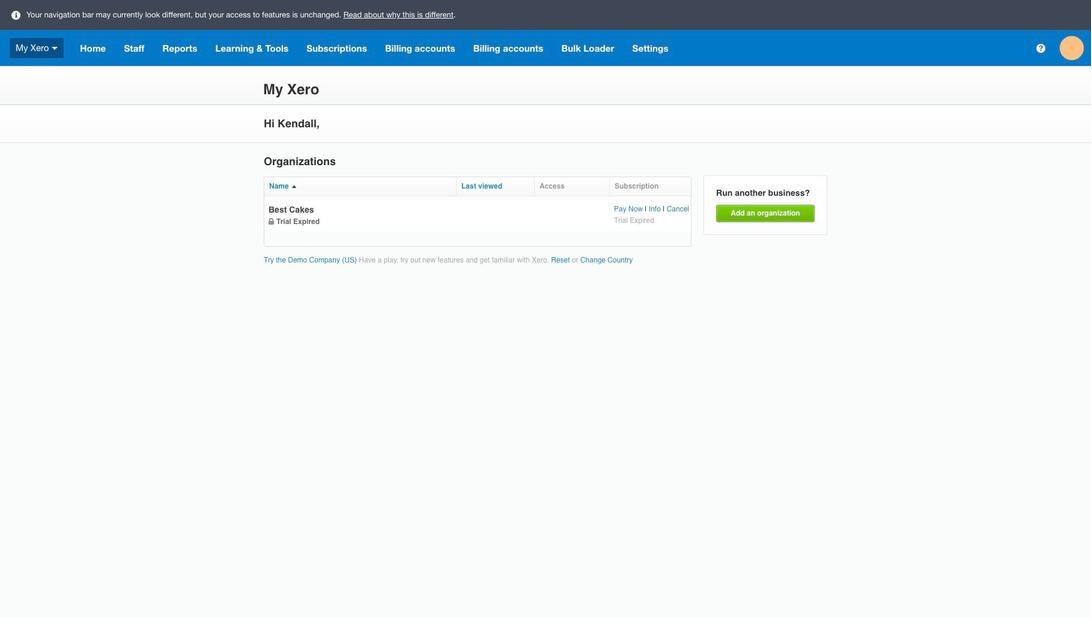 Task type: describe. For each thing, give the bounding box(es) containing it.
1 horizontal spatial svg image
[[1036, 44, 1045, 53]]



Task type: locate. For each thing, give the bounding box(es) containing it.
0 horizontal spatial svg image
[[52, 47, 58, 50]]

svg image
[[11, 11, 20, 20]]

svg image
[[1036, 44, 1045, 53], [52, 47, 58, 50]]

banner
[[0, 0, 1091, 66]]



Task type: vqa. For each thing, say whether or not it's contained in the screenshot.
right svg icon
yes



